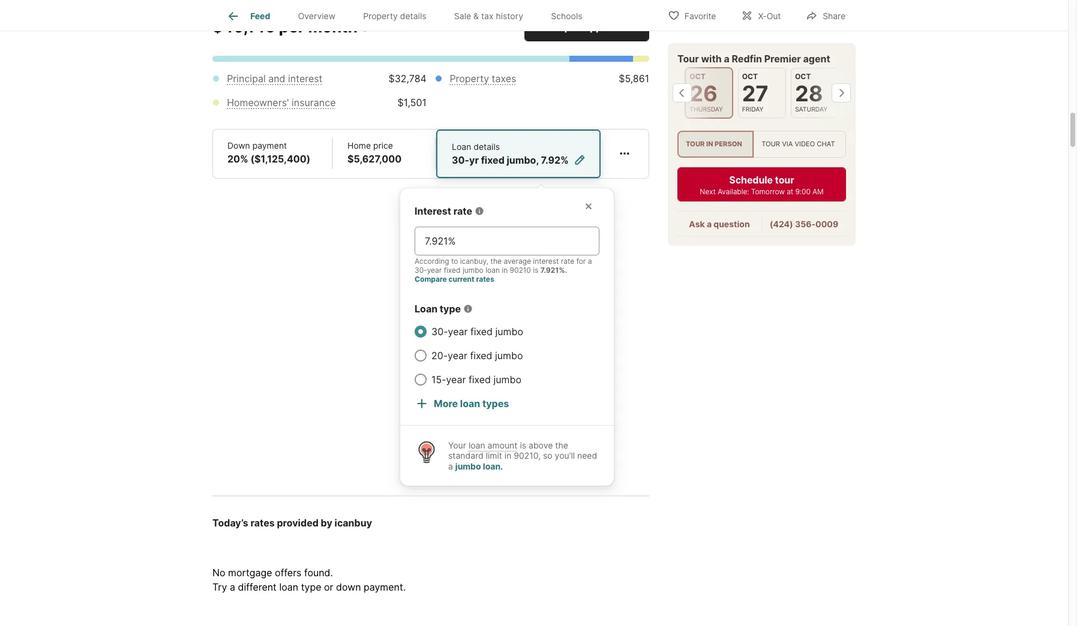 Task type: describe. For each thing, give the bounding box(es) containing it.
30- for 30-year fixed jumbo
[[432, 326, 448, 338]]

chat
[[817, 140, 835, 149]]

property details
[[363, 11, 427, 21]]

mortgage
[[228, 567, 272, 579]]

sale & tax history tab
[[440, 2, 537, 31]]

tour for tour in person
[[686, 140, 705, 149]]

a right with
[[724, 53, 730, 65]]

tour via video chat
[[762, 140, 835, 149]]

($1,125,400)
[[251, 153, 311, 165]]

loan inside the "according to icanbuy, the average interest rate for a 30-year fixed jumbo loan in 90210 is 7.921 %. compare current rates"
[[486, 266, 500, 275]]

20%
[[227, 153, 248, 165]]

found.
[[304, 567, 333, 579]]

out
[[767, 11, 781, 21]]

overview tab
[[284, 2, 349, 31]]

30-year fixed jumbo radio
[[415, 326, 427, 338]]

schools
[[551, 11, 583, 21]]

the inside the "according to icanbuy, the average interest rate for a 30-year fixed jumbo loan in 90210 is 7.921 %. compare current rates"
[[491, 257, 502, 266]]

, so you'll need a
[[448, 451, 597, 472]]

details for property details
[[400, 11, 427, 21]]

30-yr fixed jumbo, 7.92%
[[452, 154, 569, 166]]

per
[[279, 17, 305, 36]]

thursday
[[690, 106, 723, 113]]

loan right more
[[460, 398, 480, 410]]

interest rate
[[415, 205, 472, 217]]

loan up standard
[[469, 440, 485, 451]]

next image
[[832, 84, 851, 103]]

property details tab
[[349, 2, 440, 31]]

average
[[504, 257, 531, 266]]

20-year fixed jumbo radio
[[415, 350, 427, 362]]

15-year fixed jumbo
[[432, 374, 522, 386]]

pre-
[[565, 21, 584, 33]]

different
[[238, 582, 277, 594]]

oct for 26
[[690, 72, 706, 81]]

rate inside the "according to icanbuy, the average interest rate for a 30-year fixed jumbo loan in 90210 is 7.921 %. compare current rates"
[[561, 257, 575, 266]]

provided
[[277, 518, 319, 530]]

by
[[321, 518, 332, 530]]

at
[[787, 187, 794, 196]]

x-out
[[758, 11, 781, 21]]

interest
[[415, 205, 451, 217]]

try
[[212, 582, 227, 594]]

tour with a redfin premier agent
[[678, 53, 831, 65]]

jumbo for 30-year fixed jumbo
[[496, 326, 523, 338]]

a inside no mortgage offers found. try a different loan type or down payment.
[[230, 582, 235, 594]]

15-
[[432, 374, 446, 386]]

in inside the "according to icanbuy, the average interest rate for a 30-year fixed jumbo loan in 90210 is 7.921 %. compare current rates"
[[502, 266, 508, 275]]

get
[[546, 21, 563, 33]]

favorite
[[685, 11, 716, 21]]

0009
[[816, 219, 839, 229]]

jumbo down standard
[[455, 461, 481, 472]]

feed link
[[226, 9, 270, 23]]

share
[[823, 11, 846, 21]]

so
[[543, 451, 553, 461]]

a inside the , so you'll need a
[[448, 461, 453, 472]]

fixed inside the "according to icanbuy, the average interest rate for a 30-year fixed jumbo loan in 90210 is 7.921 %. compare current rates"
[[444, 266, 461, 275]]

year inside the "according to icanbuy, the average interest rate for a 30-year fixed jumbo loan in 90210 is 7.921 %. compare current rates"
[[427, 266, 442, 275]]

1 vertical spatial rates
[[251, 518, 275, 530]]

ask a question link
[[689, 219, 750, 229]]

15-year fixed jumbo radio
[[415, 374, 427, 386]]

$40,146 per month
[[212, 17, 358, 36]]

taxes
[[492, 72, 516, 85]]

schedule tour next available: tomorrow at 9:00 am
[[700, 174, 824, 196]]

rates inside the "according to icanbuy, the average interest rate for a 30-year fixed jumbo loan in 90210 is 7.921 %. compare current rates"
[[476, 275, 494, 284]]

homeowners' insurance
[[227, 97, 336, 109]]

0 vertical spatial in
[[706, 140, 713, 149]]

(424) 356-0009
[[770, 219, 839, 229]]

lightbulb icon element
[[415, 440, 448, 472]]

your loan amount
[[448, 440, 518, 451]]

fixed for 30-yr fixed jumbo, 7.92%
[[481, 154, 505, 166]]

approved
[[584, 21, 628, 33]]

x-out button
[[731, 3, 791, 27]]

get pre-approved
[[546, 21, 628, 33]]

previous image
[[673, 84, 692, 103]]

homeowners'
[[227, 97, 289, 109]]

principal and interest
[[227, 72, 323, 85]]

get pre-approved button
[[525, 12, 650, 41]]

tab list containing feed
[[212, 0, 606, 31]]

30-year fixed jumbo
[[432, 326, 523, 338]]

property for property taxes
[[450, 72, 489, 85]]

9:00
[[796, 187, 811, 196]]

tax
[[481, 11, 494, 21]]

principal and interest link
[[227, 72, 323, 85]]

offers
[[275, 567, 302, 579]]

redfin
[[732, 53, 762, 65]]

loan.
[[483, 461, 503, 472]]

oct for 27
[[742, 72, 758, 81]]

tooltip containing interest rate
[[400, 179, 837, 486]]

schedule
[[730, 174, 773, 186]]

loan inside no mortgage offers found. try a different loan type or down payment.
[[279, 582, 298, 594]]

property taxes link
[[450, 72, 516, 85]]

person
[[715, 140, 742, 149]]

and
[[268, 72, 285, 85]]

fixed for 30-year fixed jumbo
[[471, 326, 493, 338]]

yr
[[469, 154, 479, 166]]

compare current rates link
[[415, 275, 494, 284]]

more loan types
[[434, 398, 509, 410]]

fixed for 20-year fixed jumbo
[[470, 350, 493, 362]]

overview
[[298, 11, 336, 21]]

favorite button
[[658, 3, 727, 27]]

question
[[714, 219, 750, 229]]

20-year fixed jumbo
[[432, 350, 523, 362]]

available:
[[718, 187, 749, 196]]

sale & tax history
[[454, 11, 523, 21]]

loan for loan type
[[415, 303, 438, 315]]

0 vertical spatial type
[[440, 303, 461, 315]]

standard
[[448, 451, 484, 461]]



Task type: locate. For each thing, give the bounding box(es) containing it.
&
[[474, 11, 479, 21]]

year for 30-
[[448, 326, 468, 338]]

oct down with
[[690, 72, 706, 81]]

27
[[742, 80, 769, 107]]

today's
[[212, 518, 248, 530]]

month
[[308, 17, 358, 36]]

in right icanbuy,
[[502, 266, 508, 275]]

jumbo loan. link
[[455, 461, 503, 472]]

jumbo down 30-year fixed jumbo
[[495, 350, 523, 362]]

0 horizontal spatial type
[[301, 582, 321, 594]]

0 horizontal spatial rate
[[454, 205, 472, 217]]

1 vertical spatial interest
[[533, 257, 559, 266]]

is left 7.921
[[533, 266, 539, 275]]

in down amount
[[505, 451, 512, 461]]

or
[[324, 582, 333, 594]]

a
[[724, 53, 730, 65], [707, 219, 712, 229], [588, 257, 592, 266], [448, 461, 453, 472], [230, 582, 235, 594]]

30- down loan details
[[452, 154, 469, 166]]

according
[[415, 257, 449, 266]]

details for loan details
[[474, 142, 500, 152]]

jumbo inside the "according to icanbuy, the average interest rate for a 30-year fixed jumbo loan in 90210 is 7.921 %. compare current rates"
[[463, 266, 484, 275]]

7.92%
[[541, 154, 569, 166]]

lightbulb icon image
[[415, 440, 439, 464]]

rate right interest
[[454, 205, 472, 217]]

jumbo up types
[[494, 374, 522, 386]]

30- inside the "according to icanbuy, the average interest rate for a 30-year fixed jumbo loan in 90210 is 7.921 %. compare current rates"
[[415, 266, 427, 275]]

fixed for 15-year fixed jumbo
[[469, 374, 491, 386]]

90210 down above
[[514, 451, 539, 461]]

is inside is above the standard limit in
[[520, 440, 526, 451]]

friday
[[742, 106, 764, 113]]

ask a question
[[689, 219, 750, 229]]

0 vertical spatial property
[[363, 11, 398, 21]]

0 vertical spatial 90210
[[510, 266, 531, 275]]

tour left via
[[762, 140, 780, 149]]

loan up "30-year fixed jumbo" radio
[[415, 303, 438, 315]]

today's rates provided by icanbuy
[[212, 518, 372, 530]]

property inside tab
[[363, 11, 398, 21]]

type
[[440, 303, 461, 315], [301, 582, 321, 594]]

a right for
[[588, 257, 592, 266]]

None text field
[[425, 234, 589, 248]]

loan details
[[452, 142, 500, 152]]

0 vertical spatial interest
[[288, 72, 323, 85]]

0 horizontal spatial 30-
[[415, 266, 427, 275]]

1 vertical spatial property
[[450, 72, 489, 85]]

(424) 356-0009 link
[[770, 219, 839, 229]]

1 horizontal spatial type
[[440, 303, 461, 315]]

tooltip
[[400, 179, 837, 486]]

is up the , so you'll need a
[[520, 440, 526, 451]]

property left taxes
[[450, 72, 489, 85]]

details up reset
[[400, 11, 427, 21]]

in inside is above the standard limit in
[[505, 451, 512, 461]]

None button
[[685, 67, 733, 119], [738, 68, 786, 118], [791, 68, 839, 118], [685, 67, 733, 119], [738, 68, 786, 118], [791, 68, 839, 118]]

1 vertical spatial loan
[[415, 303, 438, 315]]

0 vertical spatial rates
[[476, 275, 494, 284]]

schools tab
[[537, 2, 596, 31]]

0 vertical spatial the
[[491, 257, 502, 266]]

above
[[529, 440, 553, 451]]

1 vertical spatial the
[[555, 440, 568, 451]]

0 vertical spatial is
[[533, 266, 539, 275]]

28
[[795, 80, 823, 107]]

with
[[701, 53, 722, 65]]

property up reset
[[363, 11, 398, 21]]

the inside is above the standard limit in
[[555, 440, 568, 451]]

0 vertical spatial 30-
[[452, 154, 469, 166]]

price
[[373, 140, 393, 151]]

$1,501
[[398, 97, 427, 109]]

1 vertical spatial in
[[502, 266, 508, 275]]

1 horizontal spatial oct
[[742, 72, 758, 81]]

is
[[533, 266, 539, 275], [520, 440, 526, 451]]

2 oct from the left
[[742, 72, 758, 81]]

type down 'found.' on the bottom
[[301, 582, 321, 594]]

loan down offers
[[279, 582, 298, 594]]

tour for tour via video chat
[[762, 140, 780, 149]]

jumbo for 20-year fixed jumbo
[[495, 350, 523, 362]]

list box containing tour in person
[[678, 131, 846, 158]]

1 horizontal spatial rate
[[561, 257, 575, 266]]

the left average
[[491, 257, 502, 266]]

90210 inside the "according to icanbuy, the average interest rate for a 30-year fixed jumbo loan in 90210 is 7.921 %. compare current rates"
[[510, 266, 531, 275]]

rates down icanbuy,
[[476, 275, 494, 284]]

share button
[[796, 3, 856, 27]]

0 horizontal spatial the
[[491, 257, 502, 266]]

limit
[[486, 451, 502, 461]]

for
[[577, 257, 586, 266]]

tour in person
[[686, 140, 742, 149]]

interest inside the "according to icanbuy, the average interest rate for a 30-year fixed jumbo loan in 90210 is 7.921 %. compare current rates"
[[533, 257, 559, 266]]

a right the ask at the right top of the page
[[707, 219, 712, 229]]

2 horizontal spatial 30-
[[452, 154, 469, 166]]

oct 26 thursday
[[690, 72, 723, 113]]

year for 20-
[[448, 350, 468, 362]]

jumbo right to
[[463, 266, 484, 275]]

property for property details
[[363, 11, 398, 21]]

jumbo loan.
[[455, 461, 503, 472]]

property
[[363, 11, 398, 21], [450, 72, 489, 85]]

tour left the person
[[686, 140, 705, 149]]

1 horizontal spatial loan
[[452, 142, 471, 152]]

0 horizontal spatial is
[[520, 440, 526, 451]]

0 horizontal spatial interest
[[288, 72, 323, 85]]

oct inside the oct 26 thursday
[[690, 72, 706, 81]]

is inside the "according to icanbuy, the average interest rate for a 30-year fixed jumbo loan in 90210 is 7.921 %. compare current rates"
[[533, 266, 539, 275]]

tab list
[[212, 0, 606, 31]]

2 vertical spatial 30-
[[432, 326, 448, 338]]

year for 15-
[[446, 374, 466, 386]]

1 horizontal spatial 30-
[[432, 326, 448, 338]]

you'll
[[555, 451, 575, 461]]

0 horizontal spatial property
[[363, 11, 398, 21]]

0 vertical spatial details
[[400, 11, 427, 21]]

1 vertical spatial is
[[520, 440, 526, 451]]

2 vertical spatial in
[[505, 451, 512, 461]]

year up 15-year fixed jumbo on the bottom left of the page
[[448, 350, 468, 362]]

reset button
[[382, 17, 409, 39]]

details
[[400, 11, 427, 21], [474, 142, 500, 152]]

fixed
[[481, 154, 505, 166], [444, 266, 461, 275], [471, 326, 493, 338], [470, 350, 493, 362], [469, 374, 491, 386]]

jumbo up 20-year fixed jumbo
[[496, 326, 523, 338]]

30-
[[452, 154, 469, 166], [415, 266, 427, 275], [432, 326, 448, 338]]

oct inside oct 27 friday
[[742, 72, 758, 81]]

loan
[[486, 266, 500, 275], [460, 398, 480, 410], [469, 440, 485, 451], [279, 582, 298, 594]]

more
[[434, 398, 458, 410]]

jumbo for 15-year fixed jumbo
[[494, 374, 522, 386]]

0 horizontal spatial rates
[[251, 518, 275, 530]]

year up more
[[446, 374, 466, 386]]

0 horizontal spatial loan
[[415, 303, 438, 315]]

to
[[451, 257, 458, 266]]

1 horizontal spatial details
[[474, 142, 500, 152]]

tour for tour with a redfin premier agent
[[678, 53, 699, 65]]

saturday
[[795, 106, 828, 113]]

0 horizontal spatial details
[[400, 11, 427, 21]]

the up you'll
[[555, 440, 568, 451]]

is above the standard limit in
[[448, 440, 568, 461]]

1 horizontal spatial property
[[450, 72, 489, 85]]

payment
[[252, 140, 287, 151]]

30- for 30-yr fixed jumbo, 7.92%
[[452, 154, 469, 166]]

90210 left 7.921
[[510, 266, 531, 275]]

rate
[[454, 205, 472, 217], [561, 257, 575, 266]]

30- left to
[[415, 266, 427, 275]]

next
[[700, 187, 716, 196]]

rates right today's
[[251, 518, 275, 530]]

agent
[[803, 53, 831, 65]]

list box
[[678, 131, 846, 158]]

loan up yr
[[452, 142, 471, 152]]

amount
[[488, 440, 518, 451]]

in
[[706, 140, 713, 149], [502, 266, 508, 275], [505, 451, 512, 461]]

loan type
[[415, 303, 461, 315]]

1 vertical spatial rate
[[561, 257, 575, 266]]

1 vertical spatial 90210
[[514, 451, 539, 461]]

history
[[496, 11, 523, 21]]

tour left with
[[678, 53, 699, 65]]

year down loan type
[[448, 326, 468, 338]]

1 vertical spatial 30-
[[415, 266, 427, 275]]

%.
[[559, 266, 567, 275]]

home
[[348, 140, 371, 151]]

oct inside oct 28 saturday
[[795, 72, 811, 81]]

premier
[[765, 53, 801, 65]]

the
[[491, 257, 502, 266], [555, 440, 568, 451]]

1 horizontal spatial the
[[555, 440, 568, 451]]

down payment 20% ($1,125,400)
[[227, 140, 311, 165]]

oct for 28
[[795, 72, 811, 81]]

in left the person
[[706, 140, 713, 149]]

details inside tab
[[400, 11, 427, 21]]

details up yr
[[474, 142, 500, 152]]

7.921
[[541, 266, 559, 275]]

loan for loan details
[[452, 142, 471, 152]]

icanbuy
[[335, 518, 372, 530]]

loan left average
[[486, 266, 500, 275]]

home price $5,627,000
[[348, 140, 402, 165]]

year left to
[[427, 266, 442, 275]]

0 vertical spatial loan
[[452, 142, 471, 152]]

1 vertical spatial type
[[301, 582, 321, 594]]

1 oct from the left
[[690, 72, 706, 81]]

0 vertical spatial rate
[[454, 205, 472, 217]]

loan amount link
[[469, 440, 518, 451]]

a inside the "according to icanbuy, the average interest rate for a 30-year fixed jumbo loan in 90210 is 7.921 %. compare current rates"
[[588, 257, 592, 266]]

according to icanbuy, the average interest rate for a 30-year fixed jumbo loan in 90210 is 7.921 %. compare current rates
[[415, 257, 592, 284]]

jumbo,
[[507, 154, 539, 166]]

oct 27 friday
[[742, 72, 769, 113]]

tomorrow
[[751, 187, 785, 196]]

oct 28 saturday
[[795, 72, 828, 113]]

1 vertical spatial details
[[474, 142, 500, 152]]

rates
[[476, 275, 494, 284], [251, 518, 275, 530]]

type down compare current rates link
[[440, 303, 461, 315]]

a right try
[[230, 582, 235, 594]]

interest
[[288, 72, 323, 85], [533, 257, 559, 266]]

interest up the insurance
[[288, 72, 323, 85]]

insurance
[[292, 97, 336, 109]]

1 horizontal spatial is
[[533, 266, 539, 275]]

30- right "30-year fixed jumbo" radio
[[432, 326, 448, 338]]

$32,784
[[389, 72, 427, 85]]

$5,627,000
[[348, 153, 402, 165]]

356-
[[795, 219, 816, 229]]

compare
[[415, 275, 447, 284]]

reset
[[382, 22, 409, 34]]

rate left for
[[561, 257, 575, 266]]

type inside no mortgage offers found. try a different loan type or down payment.
[[301, 582, 321, 594]]

a down standard
[[448, 461, 453, 472]]

1 horizontal spatial rates
[[476, 275, 494, 284]]

year
[[427, 266, 442, 275], [448, 326, 468, 338], [448, 350, 468, 362], [446, 374, 466, 386]]

oct down the redfin
[[742, 72, 758, 81]]

2 horizontal spatial oct
[[795, 72, 811, 81]]

0 horizontal spatial oct
[[690, 72, 706, 81]]

(424)
[[770, 219, 793, 229]]

none text field inside tooltip
[[425, 234, 589, 248]]

sale
[[454, 11, 471, 21]]

interest right average
[[533, 257, 559, 266]]

types
[[483, 398, 509, 410]]

3 oct from the left
[[795, 72, 811, 81]]

current
[[449, 275, 475, 284]]

1 horizontal spatial interest
[[533, 257, 559, 266]]

oct down the "agent"
[[795, 72, 811, 81]]

homeowners' insurance link
[[227, 97, 336, 109]]

tour
[[775, 174, 795, 186]]

$5,861
[[619, 72, 650, 85]]

icanbuy,
[[460, 257, 489, 266]]



Task type: vqa. For each thing, say whether or not it's contained in the screenshot.


